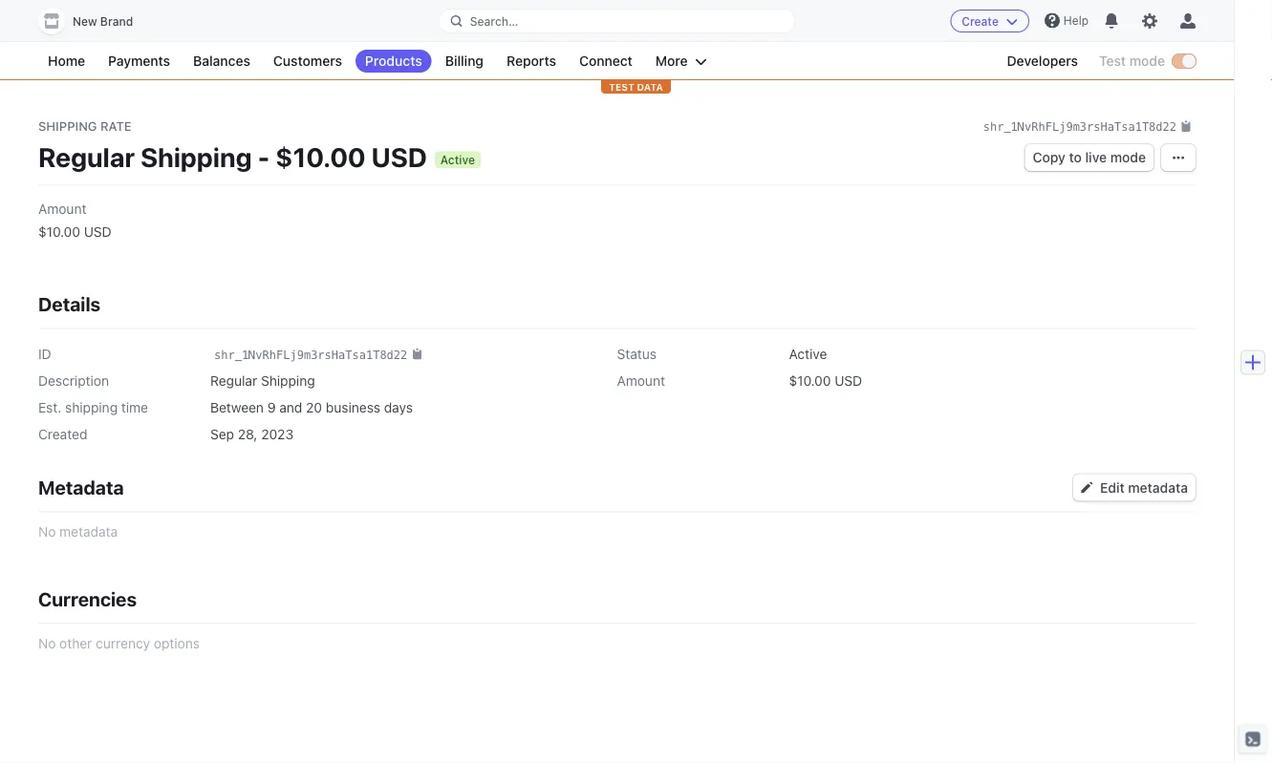 Task type: locate. For each thing, give the bounding box(es) containing it.
status
[[617, 346, 657, 362]]

mode right live on the top right
[[1111, 150, 1146, 165]]

1 vertical spatial regular
[[210, 373, 257, 389]]

billing link
[[436, 50, 493, 73]]

0 vertical spatial mode
[[1130, 53, 1165, 69]]

between 9 and 20 business days
[[210, 400, 413, 415]]

0 vertical spatial active
[[441, 153, 475, 167]]

$10.00 usd
[[789, 373, 862, 389]]

home
[[48, 53, 85, 69]]

mode right test
[[1130, 53, 1165, 69]]

time
[[121, 400, 148, 415]]

1 horizontal spatial shipping
[[141, 141, 252, 173]]

shr_1nvrhflj9m3rshatsa1t8d22 button up copy to live mode
[[983, 117, 1192, 136]]

0 horizontal spatial shr_1nvrhflj9m3rshatsa1t8d22
[[214, 349, 408, 362]]

est. shipping time
[[38, 400, 148, 415]]

1 vertical spatial mode
[[1111, 150, 1146, 165]]

test
[[609, 81, 635, 92]]

regular down shipping rate
[[38, 141, 135, 173]]

1 horizontal spatial amount
[[617, 373, 665, 389]]

balances link
[[184, 50, 260, 73]]

1 horizontal spatial metadata
[[1128, 480, 1188, 496]]

rate
[[100, 119, 132, 133]]

2 no from the top
[[38, 636, 56, 652]]

regular for regular shipping - $10.00 usd
[[38, 141, 135, 173]]

shr_1nvrhflj9m3rshatsa1t8d22 up to
[[983, 120, 1177, 134]]

connect link
[[570, 50, 642, 73]]

usd
[[371, 141, 427, 173], [84, 224, 112, 240], [835, 373, 862, 389]]

no other currency options
[[38, 636, 200, 652]]

1 vertical spatial shipping
[[141, 141, 252, 173]]

active
[[441, 153, 475, 167], [789, 346, 827, 362]]

reports
[[507, 53, 556, 69]]

create
[[962, 14, 999, 28]]

metadata
[[1128, 480, 1188, 496], [59, 524, 118, 540]]

0 horizontal spatial $10.00
[[38, 224, 80, 240]]

connect
[[579, 53, 633, 69]]

shipping
[[38, 119, 97, 133], [141, 141, 252, 173], [261, 373, 315, 389]]

metadata right edit on the right bottom of page
[[1128, 480, 1188, 496]]

help button
[[1037, 5, 1097, 36]]

regular up 'between' in the bottom left of the page
[[210, 373, 257, 389]]

Search… text field
[[439, 9, 795, 33]]

balances
[[193, 53, 250, 69]]

payments link
[[99, 50, 180, 73]]

mode
[[1130, 53, 1165, 69], [1111, 150, 1146, 165]]

0 horizontal spatial active
[[441, 153, 475, 167]]

no
[[38, 524, 56, 540], [38, 636, 56, 652]]

create button
[[951, 10, 1029, 33]]

customers link
[[264, 50, 352, 73]]

2 vertical spatial $10.00
[[789, 373, 831, 389]]

0 vertical spatial regular
[[38, 141, 135, 173]]

regular shipping - $10.00 usd
[[38, 141, 427, 173]]

svg image
[[1081, 482, 1093, 494]]

metadata down metadata
[[59, 524, 118, 540]]

0 horizontal spatial regular
[[38, 141, 135, 173]]

0 vertical spatial metadata
[[1128, 480, 1188, 496]]

1 vertical spatial no
[[38, 636, 56, 652]]

home link
[[38, 50, 95, 73]]

1 horizontal spatial shr_1nvrhflj9m3rshatsa1t8d22
[[983, 120, 1177, 134]]

copy to live mode
[[1033, 150, 1146, 165]]

regular shipping
[[210, 373, 315, 389]]

description
[[38, 373, 109, 389]]

2 horizontal spatial shipping
[[261, 373, 315, 389]]

no down metadata
[[38, 524, 56, 540]]

0 vertical spatial no
[[38, 524, 56, 540]]

metadata inside button
[[1128, 480, 1188, 496]]

shipping left -
[[141, 141, 252, 173]]

regular for regular shipping
[[210, 373, 257, 389]]

2 horizontal spatial usd
[[835, 373, 862, 389]]

no for no other currency options
[[38, 636, 56, 652]]

$10.00
[[275, 141, 366, 173], [38, 224, 80, 240], [789, 373, 831, 389]]

shipping for regular shipping - $10.00 usd
[[141, 141, 252, 173]]

data
[[637, 81, 663, 92]]

2 vertical spatial usd
[[835, 373, 862, 389]]

0 vertical spatial $10.00
[[275, 141, 366, 173]]

1 vertical spatial shr_1nvrhflj9m3rshatsa1t8d22
[[214, 349, 408, 362]]

2 vertical spatial shipping
[[261, 373, 315, 389]]

shr_1nvrhflj9m3rshatsa1t8d22 for id
[[214, 349, 408, 362]]

products link
[[356, 50, 432, 73]]

amount down shipping rate
[[38, 201, 86, 217]]

0 horizontal spatial shipping
[[38, 119, 97, 133]]

shipping rate
[[38, 119, 132, 133]]

shipping up and
[[261, 373, 315, 389]]

shipping left rate
[[38, 119, 97, 133]]

0 horizontal spatial amount
[[38, 201, 86, 217]]

0 vertical spatial shipping
[[38, 119, 97, 133]]

amount inside amount $10.00 usd
[[38, 201, 86, 217]]

1 vertical spatial metadata
[[59, 524, 118, 540]]

shr_1nvrhflj9m3rshatsa1t8d22
[[983, 120, 1177, 134], [214, 349, 408, 362]]

1 horizontal spatial active
[[789, 346, 827, 362]]

0 vertical spatial shr_1nvrhflj9m3rshatsa1t8d22
[[983, 120, 1177, 134]]

1 no from the top
[[38, 524, 56, 540]]

shr_1nvrhflj9m3rshatsa1t8d22 button up 20
[[214, 345, 423, 364]]

shr_1nvrhflj9m3rshatsa1t8d22 button
[[983, 117, 1192, 136], [214, 345, 423, 364]]

options
[[154, 636, 200, 652]]

search…
[[470, 14, 518, 28]]

regular
[[38, 141, 135, 173], [210, 373, 257, 389]]

customers
[[273, 53, 342, 69]]

0 horizontal spatial metadata
[[59, 524, 118, 540]]

amount down status
[[617, 373, 665, 389]]

1 vertical spatial amount
[[617, 373, 665, 389]]

1 horizontal spatial $10.00
[[275, 141, 366, 173]]

0 vertical spatial usd
[[371, 141, 427, 173]]

new brand
[[73, 15, 133, 28]]

more
[[656, 53, 688, 69]]

shipping
[[65, 400, 118, 415]]

0 vertical spatial amount
[[38, 201, 86, 217]]

currencies
[[38, 588, 137, 610]]

0 vertical spatial shr_1nvrhflj9m3rshatsa1t8d22 button
[[983, 117, 1192, 136]]

1 vertical spatial $10.00
[[38, 224, 80, 240]]

copy to live mode button
[[1025, 144, 1154, 171]]

shr_1nvrhflj9m3rshatsa1t8d22 up between 9 and 20 business days
[[214, 349, 408, 362]]

billing
[[445, 53, 484, 69]]

no left other
[[38, 636, 56, 652]]

new brand button
[[38, 8, 152, 34]]

amount
[[38, 201, 86, 217], [617, 373, 665, 389]]

0 horizontal spatial usd
[[84, 224, 112, 240]]

9
[[267, 400, 276, 415]]

1 vertical spatial shr_1nvrhflj9m3rshatsa1t8d22 button
[[214, 345, 423, 364]]

1 horizontal spatial usd
[[371, 141, 427, 173]]

0 horizontal spatial shr_1nvrhflj9m3rshatsa1t8d22 button
[[214, 345, 423, 364]]

1 vertical spatial usd
[[84, 224, 112, 240]]

1 horizontal spatial regular
[[210, 373, 257, 389]]

-
[[258, 141, 270, 173]]

1 horizontal spatial shr_1nvrhflj9m3rshatsa1t8d22 button
[[983, 117, 1192, 136]]

amount for amount
[[617, 373, 665, 389]]



Task type: vqa. For each thing, say whether or not it's contained in the screenshot.


Task type: describe. For each thing, give the bounding box(es) containing it.
shr_1nvrhflj9m3rshatsa1t8d22 button for id
[[214, 345, 423, 364]]

edit
[[1100, 480, 1125, 496]]

est.
[[38, 400, 61, 415]]

20
[[306, 400, 322, 415]]

2 horizontal spatial $10.00
[[789, 373, 831, 389]]

no metadata
[[38, 524, 118, 540]]

amount for amount $10.00 usd
[[38, 201, 86, 217]]

sep 28, 2023
[[210, 426, 294, 442]]

business
[[326, 400, 380, 415]]

reports link
[[497, 50, 566, 73]]

more button
[[646, 50, 717, 73]]

between
[[210, 400, 264, 415]]

developers
[[1007, 53, 1078, 69]]

mode inside button
[[1111, 150, 1146, 165]]

no for no metadata
[[38, 524, 56, 540]]

usd inside amount $10.00 usd
[[84, 224, 112, 240]]

brand
[[100, 15, 133, 28]]

edit metadata button
[[1074, 475, 1196, 502]]

test
[[1099, 53, 1126, 69]]

metadata for no metadata
[[59, 524, 118, 540]]

to
[[1069, 150, 1082, 165]]

metadata
[[38, 477, 124, 499]]

shr_1nvrhflj9m3rshatsa1t8d22 for shipping rate
[[983, 120, 1177, 134]]

help
[[1064, 14, 1089, 27]]

28,
[[238, 426, 258, 442]]

copy
[[1033, 150, 1066, 165]]

payments
[[108, 53, 170, 69]]

test data
[[609, 81, 663, 92]]

edit metadata
[[1100, 480, 1188, 496]]

svg image
[[1173, 152, 1184, 163]]

details
[[38, 293, 101, 316]]

created
[[38, 426, 87, 442]]

new
[[73, 15, 97, 28]]

and
[[279, 400, 302, 415]]

1 vertical spatial active
[[789, 346, 827, 362]]

developers link
[[998, 50, 1088, 73]]

live
[[1086, 150, 1107, 165]]

Search… search field
[[439, 9, 795, 33]]

other
[[59, 636, 92, 652]]

test mode
[[1099, 53, 1165, 69]]

products
[[365, 53, 422, 69]]

days
[[384, 400, 413, 415]]

currency
[[96, 636, 150, 652]]

2023
[[261, 426, 294, 442]]

id
[[38, 346, 51, 362]]

metadata for edit metadata
[[1128, 480, 1188, 496]]

amount $10.00 usd
[[38, 201, 112, 240]]

shr_1nvrhflj9m3rshatsa1t8d22 button for shipping rate
[[983, 117, 1192, 136]]

$10.00 inside amount $10.00 usd
[[38, 224, 80, 240]]

shipping for regular shipping
[[261, 373, 315, 389]]

sep
[[210, 426, 234, 442]]



